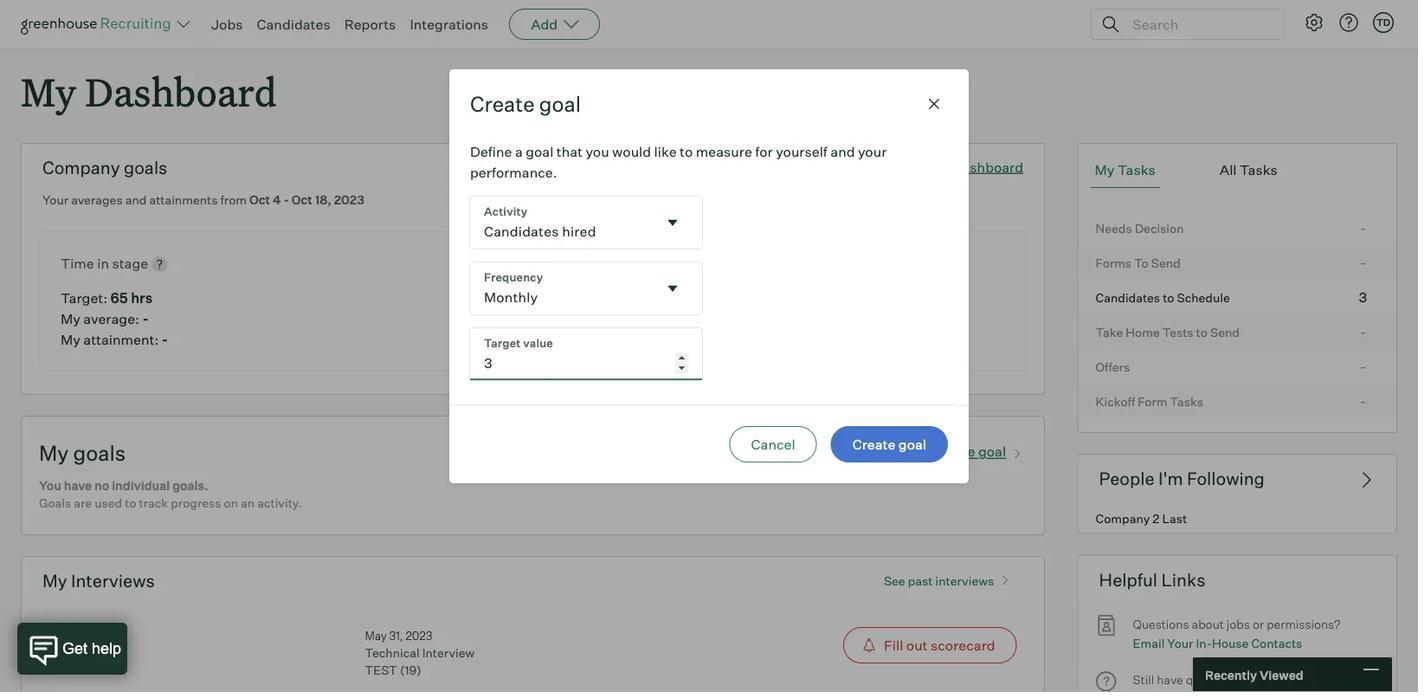 Task type: locate. For each thing, give the bounding box(es) containing it.
recently viewed
[[1206, 667, 1304, 682]]

email your in-house contacts link
[[1133, 634, 1303, 653]]

my
[[21, 66, 76, 117], [1095, 161, 1115, 179], [61, 310, 80, 328], [61, 331, 80, 348], [39, 440, 69, 466], [42, 570, 67, 592]]

see goal dashboard link
[[896, 158, 1024, 176]]

company 2 last link
[[1079, 503, 1397, 533]]

hrs
[[131, 289, 153, 307]]

would
[[612, 143, 651, 160]]

None number field
[[470, 328, 702, 380]]

0 vertical spatial your
[[42, 192, 69, 208]]

0 vertical spatial send
[[1152, 255, 1181, 270]]

company 2 last
[[1096, 511, 1188, 526]]

1 vertical spatial your
[[1168, 636, 1194, 651]]

1 vertical spatial send
[[1211, 325, 1240, 340]]

still
[[1133, 672, 1155, 687]]

a
[[515, 143, 523, 160]]

oct left 4
[[250, 192, 270, 208]]

or
[[1253, 616, 1265, 631]]

individual
[[112, 478, 170, 493]]

to right tests at the right top
[[1197, 325, 1208, 340]]

permissions?
[[1267, 616, 1341, 631]]

candidates for candidates
[[257, 16, 331, 33]]

0 vertical spatial company
[[42, 157, 120, 179]]

0 vertical spatial 2023
[[334, 192, 365, 208]]

an
[[241, 496, 255, 511]]

your left in-
[[1168, 636, 1194, 651]]

and inside define a goal that you would like to measure for yourself and your performance.
[[831, 143, 855, 160]]

-
[[284, 192, 289, 208], [1360, 219, 1367, 236], [1360, 254, 1367, 271], [142, 310, 149, 328], [1360, 323, 1367, 340], [162, 331, 168, 348], [1360, 357, 1367, 375], [1360, 392, 1367, 409]]

0 horizontal spatial create
[[470, 91, 535, 117]]

have up are at the bottom left of page
[[64, 478, 92, 493]]

your
[[42, 192, 69, 208], [1168, 636, 1194, 651]]

your left averages in the top of the page
[[42, 192, 69, 208]]

1 vertical spatial have
[[1157, 672, 1184, 687]]

test
[[365, 662, 397, 677]]

send right to
[[1152, 255, 1181, 270]]

1 horizontal spatial your
[[1168, 636, 1194, 651]]

create goal
[[470, 91, 581, 117], [853, 436, 927, 453], [933, 443, 1007, 460]]

and
[[831, 143, 855, 160], [125, 192, 147, 208]]

stage
[[112, 255, 148, 272]]

1 horizontal spatial and
[[831, 143, 855, 160]]

0 vertical spatial toggle flyout image
[[664, 214, 682, 231]]

1 horizontal spatial have
[[1157, 672, 1184, 687]]

1 vertical spatial see
[[884, 573, 906, 588]]

following
[[1187, 468, 1265, 490]]

tab list
[[1091, 153, 1385, 188]]

company for company 2 last
[[1096, 511, 1150, 526]]

reports link
[[344, 16, 396, 33]]

target: 65 hrs my average: - my attainment: -
[[61, 289, 168, 348]]

tasks inside my tasks button
[[1118, 161, 1156, 179]]

1 vertical spatial and
[[125, 192, 147, 208]]

send down schedule
[[1211, 325, 1240, 340]]

may
[[365, 629, 387, 642]]

have
[[64, 478, 92, 493], [1157, 672, 1184, 687]]

0 horizontal spatial tasks
[[1118, 161, 1156, 179]]

attainments
[[149, 192, 218, 208]]

0 vertical spatial candidates
[[257, 16, 331, 33]]

see for company goals
[[896, 158, 920, 176]]

decision
[[1135, 221, 1184, 236]]

td button
[[1370, 9, 1398, 36]]

tab list containing my tasks
[[1091, 153, 1385, 188]]

goals
[[124, 157, 168, 179], [73, 440, 126, 466]]

2 horizontal spatial tasks
[[1240, 161, 1278, 179]]

people
[[1100, 468, 1155, 490]]

1 vertical spatial company
[[1096, 511, 1150, 526]]

Search text field
[[1129, 12, 1269, 37]]

see past interviews
[[884, 573, 994, 588]]

people i'm following
[[1100, 468, 1265, 490]]

for
[[755, 143, 773, 160]]

0 horizontal spatial and
[[125, 192, 147, 208]]

create goal button
[[831, 426, 948, 462]]

to
[[1135, 255, 1149, 270]]

1 toggle flyout image from the top
[[664, 214, 682, 231]]

1 vertical spatial goals
[[73, 440, 126, 466]]

0 vertical spatial have
[[64, 478, 92, 493]]

take
[[1096, 325, 1123, 340]]

people i'm following link
[[1078, 454, 1398, 503]]

add button
[[509, 9, 600, 40]]

see right your at the top of page
[[896, 158, 920, 176]]

goals up attainments
[[124, 157, 168, 179]]

tasks right all
[[1240, 161, 1278, 179]]

have right the still on the right bottom of page
[[1157, 672, 1184, 687]]

jobs
[[211, 16, 243, 33]]

1 vertical spatial 2023
[[406, 629, 433, 642]]

1 oct from the left
[[250, 192, 270, 208]]

candidates link
[[257, 16, 331, 33]]

tasks right form
[[1171, 394, 1204, 409]]

company
[[42, 157, 120, 179], [1096, 511, 1150, 526]]

0 vertical spatial and
[[831, 143, 855, 160]]

company left 2 at the bottom of the page
[[1096, 511, 1150, 526]]

have inside you have no individual goals. goals are used to track progress on an activity.
[[64, 478, 92, 493]]

close modal icon image
[[924, 93, 945, 114]]

company up averages in the top of the page
[[42, 157, 120, 179]]

technical
[[365, 645, 420, 660]]

None text field
[[470, 197, 657, 248], [470, 262, 657, 314], [470, 197, 657, 248], [470, 262, 657, 314]]

1 horizontal spatial create goal
[[853, 436, 927, 453]]

to up take home tests to send
[[1163, 290, 1175, 305]]

toggle flyout image
[[664, 214, 682, 231], [664, 280, 682, 297]]

0 vertical spatial goals
[[124, 157, 168, 179]]

kickoff form tasks
[[1096, 394, 1204, 409]]

tasks inside all tasks 'button'
[[1240, 161, 1278, 179]]

define a goal that you would like to measure for yourself and your performance.
[[470, 143, 887, 181]]

2 horizontal spatial create
[[933, 443, 976, 460]]

have for no
[[64, 478, 92, 493]]

and right averages in the top of the page
[[125, 192, 147, 208]]

candidates right jobs link
[[257, 16, 331, 33]]

see left past
[[884, 573, 906, 588]]

goals for company goals
[[124, 157, 168, 179]]

0 horizontal spatial company
[[42, 157, 120, 179]]

goal
[[539, 91, 581, 117], [526, 143, 554, 160], [923, 158, 951, 176], [899, 436, 927, 453], [979, 443, 1007, 460]]

reports
[[344, 16, 396, 33]]

1 horizontal spatial 2023
[[406, 629, 433, 642]]

schedule
[[1177, 290, 1230, 305]]

fill
[[884, 637, 904, 654]]

goal inside button
[[899, 436, 927, 453]]

to down individual
[[125, 496, 136, 511]]

1 horizontal spatial create
[[853, 436, 896, 453]]

(19)
[[400, 662, 422, 677]]

None field
[[470, 197, 702, 248], [470, 262, 702, 314], [470, 197, 702, 248], [470, 262, 702, 314]]

helpful links
[[1100, 569, 1206, 590]]

you
[[39, 478, 61, 493]]

see for my interviews
[[884, 573, 906, 588]]

averages
[[71, 192, 123, 208]]

your
[[858, 143, 887, 160]]

offers
[[1096, 359, 1130, 374]]

needs
[[1096, 221, 1133, 236]]

have for questions?
[[1157, 672, 1184, 687]]

0 horizontal spatial candidates
[[257, 16, 331, 33]]

1 vertical spatial toggle flyout image
[[664, 280, 682, 297]]

that
[[557, 143, 583, 160]]

my for interviews
[[42, 570, 67, 592]]

candidates down forms to send
[[1096, 290, 1161, 305]]

integrations link
[[410, 16, 489, 33]]

goals.
[[172, 478, 208, 493]]

oct
[[250, 192, 270, 208], [292, 192, 312, 208]]

1 horizontal spatial candidates
[[1096, 290, 1161, 305]]

in
[[97, 255, 109, 272]]

to inside you have no individual goals. goals are used to track progress on an activity.
[[125, 496, 136, 511]]

target:
[[61, 289, 108, 307]]

company for company goals
[[42, 157, 120, 179]]

31,
[[389, 629, 403, 642]]

greenhouse recruiting image
[[21, 14, 177, 35]]

tests
[[1163, 325, 1194, 340]]

0 horizontal spatial have
[[64, 478, 92, 493]]

my inside button
[[1095, 161, 1115, 179]]

and left your at the top of page
[[831, 143, 855, 160]]

2 oct from the left
[[292, 192, 312, 208]]

1 vertical spatial candidates
[[1096, 290, 1161, 305]]

0 horizontal spatial oct
[[250, 192, 270, 208]]

contacts
[[1252, 636, 1303, 651]]

goals up the no
[[73, 440, 126, 466]]

to right like
[[680, 143, 693, 160]]

average:
[[83, 310, 139, 328]]

no
[[94, 478, 109, 493]]

0 horizontal spatial your
[[42, 192, 69, 208]]

2023 right "31,"
[[406, 629, 433, 642]]

2023 right 18,
[[334, 192, 365, 208]]

0 vertical spatial see
[[896, 158, 920, 176]]

scorecard
[[931, 637, 996, 654]]

interview
[[422, 645, 475, 660]]

oct left 18,
[[292, 192, 312, 208]]

1 horizontal spatial oct
[[292, 192, 312, 208]]

tasks up needs decision
[[1118, 161, 1156, 179]]

house
[[1213, 636, 1249, 651]]

measure
[[696, 143, 753, 160]]

my for goals
[[39, 440, 69, 466]]

1 horizontal spatial company
[[1096, 511, 1150, 526]]



Task type: describe. For each thing, give the bounding box(es) containing it.
forms to send
[[1096, 255, 1181, 270]]

see goal dashboard
[[896, 158, 1024, 176]]

fill out scorecard
[[884, 637, 996, 654]]

tester
[[78, 627, 119, 644]]

configure image
[[1304, 12, 1325, 33]]

questions?
[[1186, 672, 1247, 687]]

cancel button
[[730, 426, 817, 462]]

testy tester
[[39, 627, 119, 644]]

questions
[[1133, 616, 1190, 631]]

interviews
[[71, 570, 155, 592]]

your averages and attainments from oct 4 - oct 18, 2023
[[42, 192, 365, 208]]

fill out scorecard link
[[691, 627, 1017, 664]]

your inside questions about jobs or permissions? email your in-house contacts
[[1168, 636, 1194, 651]]

goals
[[39, 496, 71, 511]]

all
[[1220, 161, 1237, 179]]

my tasks button
[[1091, 153, 1160, 188]]

my dashboard
[[21, 66, 277, 117]]

0 horizontal spatial send
[[1152, 255, 1181, 270]]

candidates to schedule
[[1096, 290, 1230, 305]]

yourself
[[776, 143, 828, 160]]

0 horizontal spatial 2023
[[334, 192, 365, 208]]

performance.
[[470, 164, 558, 181]]

you
[[586, 143, 609, 160]]

dashboard
[[85, 66, 277, 117]]

2 toggle flyout image from the top
[[664, 280, 682, 297]]

needs decision
[[1096, 221, 1184, 236]]

td button
[[1374, 12, 1394, 33]]

define
[[470, 143, 512, 160]]

td
[[1377, 16, 1391, 28]]

home
[[1126, 325, 1160, 340]]

tasks for my tasks
[[1118, 161, 1156, 179]]

last
[[1163, 511, 1188, 526]]

recently
[[1206, 667, 1258, 682]]

used
[[95, 496, 122, 511]]

create goal inside button
[[853, 436, 927, 453]]

1 horizontal spatial send
[[1211, 325, 1240, 340]]

take home tests to send
[[1096, 325, 1240, 340]]

integrations
[[410, 16, 489, 33]]

email
[[1133, 636, 1165, 651]]

my interviews
[[42, 570, 155, 592]]

see past interviews link
[[876, 566, 1024, 588]]

my for tasks
[[1095, 161, 1115, 179]]

my for dashboard
[[21, 66, 76, 117]]

questions about jobs or permissions? email your in-house contacts
[[1133, 616, 1341, 651]]

activity.
[[257, 496, 302, 511]]

like
[[654, 143, 677, 160]]

you have no individual goals. goals are used to track progress on an activity.
[[39, 478, 302, 511]]

create inside button
[[853, 436, 896, 453]]

time in
[[61, 255, 112, 272]]

jobs link
[[211, 16, 243, 33]]

dashboard
[[954, 158, 1024, 176]]

about
[[1192, 616, 1224, 631]]

time
[[61, 255, 94, 272]]

are
[[74, 496, 92, 511]]

65
[[111, 289, 128, 307]]

add
[[531, 16, 558, 33]]

testy
[[39, 627, 75, 644]]

i'm
[[1159, 468, 1184, 490]]

2
[[1153, 511, 1160, 526]]

candidates for candidates to schedule
[[1096, 290, 1161, 305]]

on
[[224, 496, 238, 511]]

create goal link
[[933, 439, 1027, 460]]

past
[[908, 573, 933, 588]]

goal inside define a goal that you would like to measure for yourself and your performance.
[[526, 143, 554, 160]]

2023 inside the may 31, 2023 technical interview test (19)
[[406, 629, 433, 642]]

1 horizontal spatial tasks
[[1171, 394, 1204, 409]]

kickoff
[[1096, 394, 1136, 409]]

4
[[273, 192, 281, 208]]

form
[[1138, 394, 1168, 409]]

18,
[[315, 192, 332, 208]]

company goals
[[42, 157, 168, 179]]

cancel
[[751, 436, 796, 453]]

2 horizontal spatial create goal
[[933, 443, 1007, 460]]

tasks for all tasks
[[1240, 161, 1278, 179]]

interviews
[[936, 573, 994, 588]]

out
[[907, 637, 928, 654]]

goals for my goals
[[73, 440, 126, 466]]

links
[[1162, 569, 1206, 590]]

jobs
[[1227, 616, 1250, 631]]

may 31, 2023 technical interview test (19)
[[365, 629, 475, 677]]

0 horizontal spatial create goal
[[470, 91, 581, 117]]

viewed
[[1260, 667, 1304, 682]]

my tasks
[[1095, 161, 1156, 179]]

track
[[139, 496, 168, 511]]

to inside define a goal that you would like to measure for yourself and your performance.
[[680, 143, 693, 160]]

3
[[1359, 288, 1368, 305]]



Task type: vqa. For each thing, say whether or not it's contained in the screenshot.
Tracking Link Link
no



